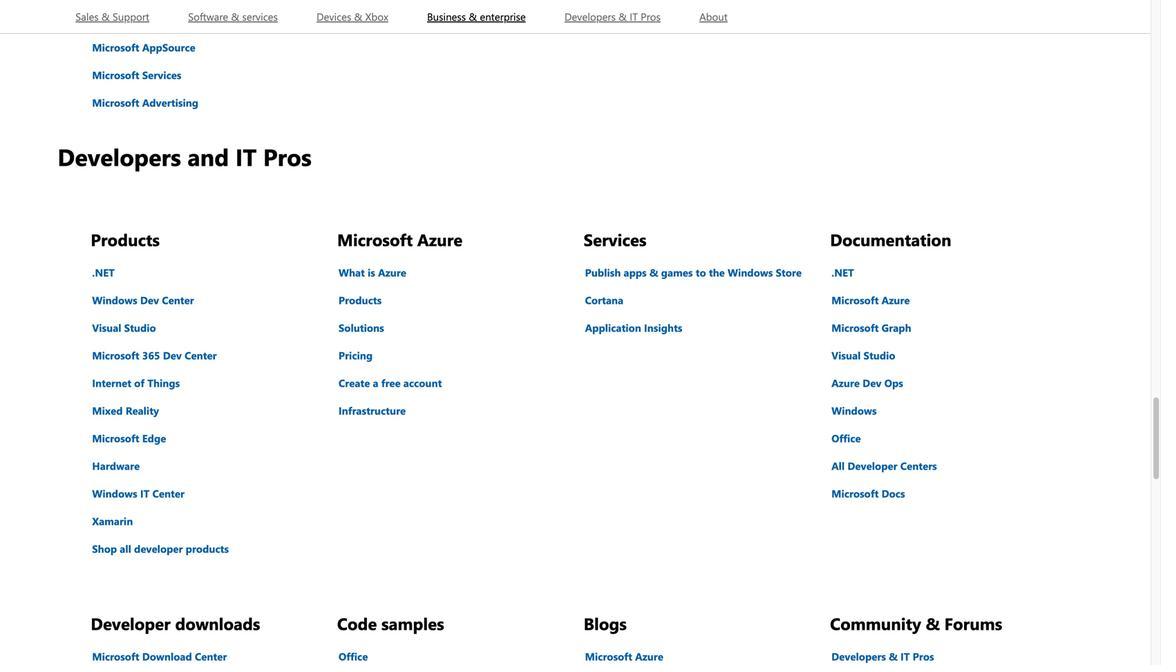 Task type: vqa. For each thing, say whether or not it's contained in the screenshot.
Benefits button
no



Task type: locate. For each thing, give the bounding box(es) containing it.
center up the shop all developer products link
[[152, 487, 185, 501]]

0 vertical spatial developers & it pros
[[565, 10, 661, 24]]

2 vertical spatial pros
[[913, 650, 934, 664]]

games
[[661, 266, 693, 280]]

windows right the
[[728, 266, 773, 280]]

1 horizontal spatial .net
[[832, 266, 854, 280]]

1 vertical spatial developer
[[91, 613, 171, 635]]

windows inside 'link'
[[832, 404, 877, 418]]

services up publish
[[584, 228, 647, 251]]

.net
[[92, 266, 115, 280], [832, 266, 854, 280]]

center right 365
[[185, 349, 217, 363]]

windows for windows dev center
[[92, 293, 137, 307]]

0 horizontal spatial products
[[91, 228, 160, 251]]

microsoft for the "microsoft docs" link
[[832, 487, 879, 501]]

0 vertical spatial office link
[[830, 430, 862, 447]]

0 vertical spatial studio
[[124, 321, 156, 335]]

internet of things link
[[91, 375, 181, 392]]

office link down windows 'link'
[[830, 430, 862, 447]]

visual studio
[[92, 321, 156, 335], [832, 349, 896, 363]]

microsoft azure link down blogs
[[584, 649, 665, 665]]

visual studio up the azure dev ops link
[[832, 349, 896, 363]]

0 horizontal spatial developers
[[58, 141, 181, 172]]

microsoft for microsoft services link
[[92, 68, 139, 82]]

center for dev
[[162, 293, 194, 307]]

.net link
[[91, 264, 116, 281], [830, 264, 856, 281]]

reality
[[126, 404, 159, 418]]

microsoft azure up the what is azure
[[337, 228, 463, 251]]

& for bottommost developers & it pros link
[[889, 650, 898, 664]]

0 vertical spatial dev
[[140, 293, 159, 307]]

dev
[[140, 293, 159, 307], [163, 349, 182, 363], [863, 376, 882, 390]]

2 vertical spatial microsoft azure
[[585, 650, 663, 664]]

0 horizontal spatial microsoft azure
[[337, 228, 463, 251]]

1 horizontal spatial developers & it pros link
[[830, 649, 936, 665]]

microsoft azure link
[[830, 292, 911, 309], [584, 649, 665, 665]]

1 vertical spatial visual
[[832, 349, 861, 363]]

visual studio down windows dev center
[[92, 321, 156, 335]]

create a free account
[[339, 376, 442, 390]]

1 vertical spatial microsoft azure
[[832, 293, 910, 307]]

services
[[242, 10, 278, 24]]

dev for azure
[[863, 376, 882, 390]]

2 .net from the left
[[832, 266, 854, 280]]

windows down the azure dev ops link
[[832, 404, 877, 418]]

1 horizontal spatial office
[[832, 432, 861, 446]]

microsoft for microsoft 365 dev center link
[[92, 349, 139, 363]]

visual studio link
[[91, 320, 157, 336], [830, 347, 897, 364]]

1 vertical spatial microsoft azure link
[[584, 649, 665, 665]]

microsoft download center link
[[91, 649, 228, 665]]

pros
[[641, 10, 661, 24], [263, 141, 312, 172], [913, 650, 934, 664]]

windows
[[728, 266, 773, 280], [92, 293, 137, 307], [832, 404, 877, 418], [92, 487, 137, 501]]

developers for the top developers & it pros link
[[565, 10, 616, 24]]

microsoft
[[92, 13, 139, 27], [92, 40, 139, 54], [92, 68, 139, 82], [92, 96, 139, 110], [337, 228, 413, 251], [832, 293, 879, 307], [832, 321, 879, 335], [92, 349, 139, 363], [92, 432, 139, 446], [832, 487, 879, 501], [92, 650, 139, 664], [585, 650, 632, 664]]

devices
[[317, 10, 351, 24]]

developers & it pros
[[565, 10, 661, 24], [832, 650, 934, 664]]

1 vertical spatial office link
[[337, 649, 369, 665]]

1 vertical spatial developers & it pros
[[832, 650, 934, 664]]

windows down hardware link
[[92, 487, 137, 501]]

blogs
[[584, 613, 627, 635]]

2 horizontal spatial pros
[[913, 650, 934, 664]]

products
[[91, 228, 160, 251], [339, 293, 382, 307]]

.net link for documentation
[[830, 264, 856, 281]]

community
[[830, 613, 921, 635]]

internet of things
[[92, 376, 180, 390]]

office down code
[[339, 650, 368, 664]]

1 horizontal spatial visual studio
[[832, 349, 896, 363]]

studio down microsoft graph link
[[864, 349, 896, 363]]

0 horizontal spatial developers & it pros
[[565, 10, 661, 24]]

office down windows 'link'
[[832, 432, 861, 446]]

microsoft edge link
[[91, 430, 168, 447]]

dev up 365
[[140, 293, 159, 307]]

1 vertical spatial services
[[584, 228, 647, 251]]

publish apps & games to the windows store link
[[584, 264, 803, 281]]

visual studio link down windows dev center
[[91, 320, 157, 336]]

dev for windows
[[140, 293, 159, 307]]

0 horizontal spatial office
[[339, 650, 368, 664]]

microsoft azure up microsoft graph
[[832, 293, 910, 307]]

0 vertical spatial visual
[[92, 321, 121, 335]]

microsoft for microsoft download center link
[[92, 650, 139, 664]]

about link
[[698, 0, 729, 33]]

developer
[[134, 542, 183, 556]]

.net up windows dev center
[[92, 266, 115, 280]]

0 horizontal spatial developers & it pros link
[[563, 0, 662, 33]]

developers & it pros link
[[563, 0, 662, 33], [830, 649, 936, 665]]

2 vertical spatial developers
[[832, 650, 886, 664]]

dev right 365
[[163, 349, 182, 363]]

2 vertical spatial dev
[[863, 376, 882, 390]]

1 horizontal spatial developers
[[565, 10, 616, 24]]

2 .net link from the left
[[830, 264, 856, 281]]

windows up microsoft 365 dev center link
[[92, 293, 137, 307]]

sales & support
[[76, 10, 149, 24]]

create a free account link
[[337, 375, 443, 392]]

office link down code
[[337, 649, 369, 665]]

business & enterprise link
[[426, 0, 527, 33]]

store
[[776, 266, 802, 280]]

0 vertical spatial microsoft azure link
[[830, 292, 911, 309]]

apps
[[624, 266, 647, 280]]

1 horizontal spatial .net link
[[830, 264, 856, 281]]

& for business & enterprise link
[[469, 10, 477, 24]]

microsoft services
[[92, 68, 181, 82]]

.net link up windows dev center
[[91, 264, 116, 281]]

2 horizontal spatial developers
[[832, 650, 886, 664]]

microsoft for microsoft graph link
[[832, 321, 879, 335]]

2 horizontal spatial dev
[[863, 376, 882, 390]]

publish apps & games to the windows store
[[585, 266, 802, 280]]

1 .net link from the left
[[91, 264, 116, 281]]

microsoft inside "link"
[[92, 40, 139, 54]]

visual
[[92, 321, 121, 335], [832, 349, 861, 363]]

microsoft 365 dev center link
[[91, 347, 218, 364]]

1 horizontal spatial visual
[[832, 349, 861, 363]]

community & forums
[[830, 613, 1002, 635]]

products up solutions
[[339, 293, 382, 307]]

center down downloads
[[195, 650, 227, 664]]

1 vertical spatial pros
[[263, 141, 312, 172]]

.net right store
[[832, 266, 854, 280]]

visual up 'azure dev ops'
[[832, 349, 861, 363]]

0 vertical spatial visual studio link
[[91, 320, 157, 336]]

1 horizontal spatial studio
[[864, 349, 896, 363]]

shop
[[92, 542, 117, 556]]

mixed
[[92, 404, 123, 418]]

1 horizontal spatial products
[[339, 293, 382, 307]]

0 horizontal spatial dev
[[140, 293, 159, 307]]

it
[[630, 10, 638, 24], [235, 141, 257, 172], [140, 487, 150, 501], [901, 650, 910, 664]]

1 horizontal spatial microsoft azure
[[585, 650, 663, 664]]

center for it
[[152, 487, 185, 501]]

0 horizontal spatial visual
[[92, 321, 121, 335]]

dev left ops
[[863, 376, 882, 390]]

all developer centers link
[[830, 458, 939, 475]]

microsoft appsource
[[92, 40, 195, 54]]

.net for documentation
[[832, 266, 854, 280]]

azure inside the azure dev ops link
[[832, 376, 860, 390]]

microsoft azure link up microsoft graph
[[830, 292, 911, 309]]

developers
[[565, 10, 616, 24], [58, 141, 181, 172], [832, 650, 886, 664]]

sales & support link
[[74, 0, 151, 33]]

2 horizontal spatial microsoft azure
[[832, 293, 910, 307]]

0 horizontal spatial studio
[[124, 321, 156, 335]]

developer up microsoft docs at right
[[848, 459, 898, 473]]

microsoft for microsoft ignite link
[[92, 13, 139, 27]]

pricing link
[[337, 347, 374, 364]]

about
[[700, 10, 728, 24]]

developer up microsoft download center link
[[91, 613, 171, 635]]

visual studio link up the azure dev ops link
[[830, 347, 897, 364]]

what
[[339, 266, 365, 280]]

windows dev center link
[[91, 292, 195, 309]]

products up windows dev center
[[91, 228, 160, 251]]

visual down windows dev center
[[92, 321, 121, 335]]

software & services link
[[187, 0, 279, 33]]

0 vertical spatial visual studio
[[92, 321, 156, 335]]

office for the rightmost office link
[[832, 432, 861, 446]]

center
[[162, 293, 194, 307], [185, 349, 217, 363], [152, 487, 185, 501], [195, 650, 227, 664]]

of
[[134, 376, 145, 390]]

0 vertical spatial office
[[832, 432, 861, 446]]

microsoft advertising
[[92, 96, 198, 110]]

& for sales & support link
[[101, 10, 110, 24]]

microsoft azure down blogs
[[585, 650, 663, 664]]

business & enterprise
[[427, 10, 526, 24]]

0 vertical spatial developers
[[565, 10, 616, 24]]

1 vertical spatial products
[[339, 293, 382, 307]]

0 vertical spatial developer
[[848, 459, 898, 473]]

&
[[101, 10, 110, 24], [231, 10, 239, 24], [354, 10, 363, 24], [469, 10, 477, 24], [619, 10, 627, 24], [650, 266, 658, 280], [926, 613, 940, 635], [889, 650, 898, 664]]

0 vertical spatial products
[[91, 228, 160, 251]]

sales
[[76, 10, 99, 24]]

products link
[[337, 292, 383, 309]]

services down appsource
[[142, 68, 181, 82]]

1 horizontal spatial microsoft azure link
[[830, 292, 911, 309]]

1 horizontal spatial dev
[[163, 349, 182, 363]]

1 vertical spatial visual studio link
[[830, 347, 897, 364]]

1 horizontal spatial office link
[[830, 430, 862, 447]]

center up microsoft 365 dev center
[[162, 293, 194, 307]]

1 .net from the left
[[92, 266, 115, 280]]

0 horizontal spatial .net link
[[91, 264, 116, 281]]

1 horizontal spatial developer
[[848, 459, 898, 473]]

0 vertical spatial microsoft azure
[[337, 228, 463, 251]]

shop all developer products link
[[91, 541, 230, 557]]

azure
[[417, 228, 463, 251], [378, 266, 406, 280], [882, 293, 910, 307], [832, 376, 860, 390], [635, 650, 663, 664]]

1 vertical spatial dev
[[163, 349, 182, 363]]

1 horizontal spatial pros
[[641, 10, 661, 24]]

microsoft for microsoft advertising link
[[92, 96, 139, 110]]

.net link right store
[[830, 264, 856, 281]]

1 vertical spatial office
[[339, 650, 368, 664]]

office link
[[830, 430, 862, 447], [337, 649, 369, 665]]

1 horizontal spatial services
[[584, 228, 647, 251]]

xamarin
[[92, 515, 133, 528]]

studio down windows dev center
[[124, 321, 156, 335]]

xamarin link
[[91, 513, 134, 530]]

0 horizontal spatial .net
[[92, 266, 115, 280]]

.net for products
[[92, 266, 115, 280]]

0 horizontal spatial services
[[142, 68, 181, 82]]

1 vertical spatial developers & it pros link
[[830, 649, 936, 665]]

1 horizontal spatial developers & it pros
[[832, 650, 934, 664]]

infrastructure
[[339, 404, 406, 418]]



Task type: describe. For each thing, give the bounding box(es) containing it.
0 horizontal spatial visual studio
[[92, 321, 156, 335]]

advertising
[[142, 96, 198, 110]]

windows for windows 'link'
[[832, 404, 877, 418]]

support
[[113, 10, 149, 24]]

& for the top developers & it pros link
[[619, 10, 627, 24]]

appsource
[[142, 40, 195, 54]]

create
[[339, 376, 370, 390]]

microsoft for microsoft appsource "link" on the left of page
[[92, 40, 139, 54]]

windows it center
[[92, 487, 185, 501]]

the
[[709, 266, 725, 280]]

downloads
[[175, 613, 260, 635]]

shop all developer products
[[92, 542, 229, 556]]

0 horizontal spatial microsoft azure link
[[584, 649, 665, 665]]

developers & it pros for the top developers & it pros link
[[565, 10, 661, 24]]

all
[[832, 459, 845, 473]]

all developer centers
[[832, 459, 937, 473]]

& for software & services link
[[231, 10, 239, 24]]

internet
[[92, 376, 131, 390]]

is
[[368, 266, 375, 280]]

application insights link
[[584, 320, 684, 336]]

1 horizontal spatial visual studio link
[[830, 347, 897, 364]]

infrastructure link
[[337, 403, 407, 419]]

windows dev center
[[92, 293, 194, 307]]

application insights
[[585, 321, 683, 335]]

software
[[188, 10, 228, 24]]

cortana
[[585, 293, 624, 307]]

docs
[[882, 487, 905, 501]]

hardware
[[92, 459, 140, 473]]

developer downloads
[[91, 613, 260, 635]]

products
[[186, 542, 229, 556]]

pricing
[[339, 349, 373, 363]]

solutions
[[339, 321, 384, 335]]

mixed reality link
[[91, 403, 160, 419]]

enterprise
[[480, 10, 526, 24]]

insights
[[644, 321, 683, 335]]

0 horizontal spatial office link
[[337, 649, 369, 665]]

publish
[[585, 266, 621, 280]]

devices & xbox link
[[315, 0, 390, 33]]

1 vertical spatial visual studio
[[832, 349, 896, 363]]

a
[[373, 376, 378, 390]]

all
[[120, 542, 131, 556]]

what is azure
[[339, 266, 406, 280]]

microsoft download center
[[92, 650, 227, 664]]

account
[[404, 376, 442, 390]]

centers
[[900, 459, 937, 473]]

microsoft for "microsoft edge" link
[[92, 432, 139, 446]]

azure dev ops
[[832, 376, 903, 390]]

center for download
[[195, 650, 227, 664]]

azure dev ops link
[[830, 375, 905, 392]]

devices & xbox
[[317, 10, 388, 24]]

what is azure link
[[337, 264, 408, 281]]

microsoft docs
[[832, 487, 905, 501]]

0 horizontal spatial pros
[[263, 141, 312, 172]]

graph
[[882, 321, 911, 335]]

solutions link
[[337, 320, 386, 336]]

ignite
[[142, 13, 171, 27]]

microsoft graph
[[832, 321, 911, 335]]

0 horizontal spatial visual studio link
[[91, 320, 157, 336]]

microsoft services link
[[91, 67, 183, 83]]

application
[[585, 321, 641, 335]]

0 horizontal spatial developer
[[91, 613, 171, 635]]

1 vertical spatial developers
[[58, 141, 181, 172]]

windows link
[[830, 403, 878, 419]]

microsoft graph link
[[830, 320, 913, 336]]

edge
[[142, 432, 166, 446]]

0 vertical spatial services
[[142, 68, 181, 82]]

office for the left office link
[[339, 650, 368, 664]]

developers for bottommost developers & it pros link
[[832, 650, 886, 664]]

microsoft edge
[[92, 432, 166, 446]]

business
[[427, 10, 466, 24]]

samples
[[382, 613, 444, 635]]

microsoft ignite link
[[91, 11, 172, 28]]

mixed reality
[[92, 404, 159, 418]]

developers & it pros for bottommost developers & it pros link
[[832, 650, 934, 664]]

.net link for products
[[91, 264, 116, 281]]

0 vertical spatial developers & it pros link
[[563, 0, 662, 33]]

microsoft docs link
[[830, 486, 907, 502]]

microsoft advertising link
[[91, 94, 200, 111]]

cortana link
[[584, 292, 625, 309]]

& for the devices & xbox link
[[354, 10, 363, 24]]

azure inside what is azure link
[[378, 266, 406, 280]]

code samples
[[337, 613, 444, 635]]

windows for windows it center
[[92, 487, 137, 501]]

0 vertical spatial pros
[[641, 10, 661, 24]]

products inside "link"
[[339, 293, 382, 307]]

windows it center link
[[91, 486, 186, 502]]

developers and it pros
[[58, 141, 312, 172]]

1 vertical spatial studio
[[864, 349, 896, 363]]

365
[[142, 349, 160, 363]]

xbox
[[365, 10, 388, 24]]

documentation
[[830, 228, 952, 251]]

to
[[696, 266, 706, 280]]

software & services
[[188, 10, 278, 24]]

microsoft ignite
[[92, 13, 171, 27]]

ops
[[885, 376, 903, 390]]

and
[[188, 141, 229, 172]]

free
[[381, 376, 401, 390]]



